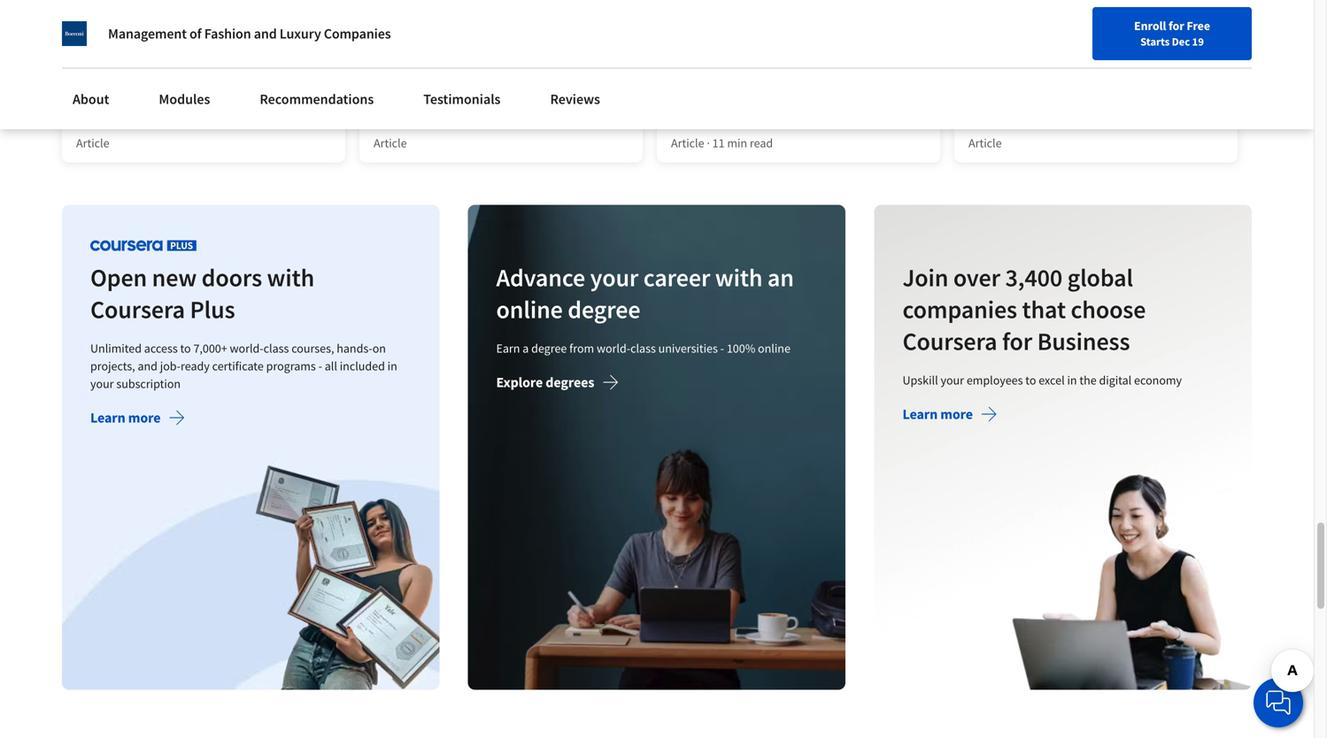 Task type: locate. For each thing, give the bounding box(es) containing it.
1 vertical spatial coursera
[[903, 326, 997, 357]]

procurement?
[[1015, 56, 1100, 74]]

1 is from the left
[[110, 56, 120, 74]]

a right does
[[440, 56, 447, 74]]

1 november from the left
[[76, 114, 130, 130]]

1 horizontal spatial world-
[[597, 340, 631, 356]]

coursera down "companies"
[[903, 326, 997, 357]]

1 horizontal spatial 29,
[[430, 114, 446, 130]]

1 horizontal spatial a
[[523, 340, 529, 356]]

business up the
[[1037, 326, 1130, 357]]

2 what from the left
[[374, 56, 405, 74]]

0 horizontal spatial is
[[110, 56, 120, 74]]

0 horizontal spatial -
[[318, 358, 322, 374]]

1 29, from the left
[[133, 114, 148, 130]]

1 horizontal spatial online
[[758, 340, 791, 356]]

1 what from the left
[[76, 56, 107, 74]]

coursera plus image
[[90, 240, 197, 251]]

explore degrees link
[[496, 374, 619, 395]]

1 november 29, 2023 article from the left
[[76, 114, 175, 151]]

7,000+
[[193, 340, 227, 356]]

is for finance
[[705, 56, 715, 74]]

2 article from the left
[[374, 135, 407, 151]]

0 horizontal spatial class
[[264, 340, 289, 356]]

an
[[768, 262, 794, 293]]

subscription
[[116, 376, 181, 392]]

1 2023 from the left
[[151, 114, 175, 130]]

menu item
[[942, 18, 1056, 75]]

0 vertical spatial for
[[1169, 18, 1185, 34]]

class
[[264, 340, 289, 356], [631, 340, 656, 356]]

is left strategic
[[110, 56, 120, 74]]

to left excel
[[1025, 372, 1036, 388]]

2 horizontal spatial your
[[941, 372, 964, 388]]

3 is from the left
[[1003, 56, 1012, 74]]

earn
[[496, 340, 520, 356]]

article inside november 29, 2023 article · 11 min read
[[671, 135, 704, 151]]

more
[[940, 405, 973, 423], [128, 409, 161, 427]]

1 horizontal spatial learn
[[903, 405, 938, 423]]

companies
[[324, 25, 391, 43]]

programs
[[266, 358, 316, 374]]

0 vertical spatial to
[[180, 340, 191, 356]]

with left an
[[715, 262, 763, 293]]

what for what is strategic management? benefits, process, and careers
[[76, 56, 107, 74]]

world- right from
[[597, 340, 631, 356]]

3,400
[[1005, 262, 1063, 293]]

0 horizontal spatial degree
[[532, 340, 567, 356]]

2 is from the left
[[705, 56, 715, 74]]

with inside advance your career with an online degree
[[715, 262, 763, 293]]

- left all
[[318, 358, 322, 374]]

0 horizontal spatial in
[[388, 358, 397, 374]]

learn
[[903, 405, 938, 423], [90, 409, 125, 427]]

- inside the unlimited access to 7,000+ world-class courses, hands-on projects, and job-ready certificate programs - all included in your subscription
[[318, 358, 322, 374]]

0 horizontal spatial for
[[1002, 326, 1032, 357]]

dec
[[1172, 35, 1190, 49]]

your for upskill
[[941, 372, 964, 388]]

global
[[1067, 262, 1133, 293]]

in left the
[[1067, 372, 1077, 388]]

with right doors
[[267, 262, 314, 293]]

0 vertical spatial business
[[450, 56, 503, 74]]

strategic
[[123, 56, 176, 74]]

november down the 'about'
[[76, 114, 130, 130]]

finance
[[718, 56, 765, 74]]

november down "manager" at the left of the page
[[374, 114, 428, 130]]

november 29, 2023 article
[[76, 114, 175, 151], [374, 114, 473, 151]]

1 vertical spatial -
[[318, 358, 322, 374]]

0 horizontal spatial with
[[267, 262, 314, 293]]

with
[[267, 262, 314, 293], [715, 262, 763, 293]]

and left careers
[[129, 74, 152, 92]]

and up subscription
[[138, 358, 158, 374]]

your right the upskill
[[941, 372, 964, 388]]

29,
[[133, 114, 148, 130], [430, 114, 446, 130], [728, 114, 743, 130]]

november inside november 21, 2023 article
[[969, 114, 1023, 130]]

0 vertical spatial coursera
[[90, 294, 185, 325]]

november up ·
[[671, 114, 725, 130]]

1 horizontal spatial for
[[1169, 18, 1185, 34]]

2023 down modules
[[151, 114, 175, 130]]

is left procurement?
[[1003, 56, 1012, 74]]

online
[[496, 294, 563, 325], [758, 340, 791, 356]]

for
[[1169, 18, 1185, 34], [1002, 326, 1032, 357]]

business up testimonials link
[[450, 56, 503, 74]]

4 november from the left
[[969, 114, 1023, 130]]

open new doors with coursera plus
[[90, 262, 314, 325]]

about
[[73, 90, 109, 108]]

what does a business development manager do?
[[374, 56, 586, 92]]

1 horizontal spatial with
[[715, 262, 763, 293]]

4 article from the left
[[969, 135, 1002, 151]]

0 horizontal spatial to
[[180, 340, 191, 356]]

world- for from
[[597, 340, 631, 356]]

4 2023 from the left
[[1043, 114, 1068, 130]]

4 what from the left
[[969, 56, 1000, 74]]

1 horizontal spatial your
[[590, 262, 639, 293]]

3 29, from the left
[[728, 114, 743, 130]]

0 horizontal spatial coursera
[[90, 294, 185, 325]]

and
[[254, 25, 277, 43], [129, 74, 152, 92], [138, 358, 158, 374]]

1 horizontal spatial management?
[[767, 56, 852, 74]]

business inside what does a business development manager do?
[[450, 56, 503, 74]]

3 article from the left
[[671, 135, 704, 151]]

2 with from the left
[[715, 262, 763, 293]]

29, left modules link
[[133, 114, 148, 130]]

in right the included
[[388, 358, 397, 374]]

does
[[408, 56, 437, 74]]

1 horizontal spatial degree
[[568, 294, 641, 325]]

world-
[[230, 340, 264, 356], [597, 340, 631, 356]]

2 29, from the left
[[430, 114, 446, 130]]

1 with from the left
[[267, 262, 314, 293]]

for up dec
[[1169, 18, 1185, 34]]

1 horizontal spatial coursera
[[903, 326, 997, 357]]

your left career
[[590, 262, 639, 293]]

your
[[590, 262, 639, 293], [941, 372, 964, 388], [90, 376, 114, 392]]

2023
[[151, 114, 175, 130], [448, 114, 473, 130], [746, 114, 770, 130], [1043, 114, 1068, 130]]

management? inside what is strategic management? benefits, process, and careers
[[179, 56, 263, 74]]

2 horizontal spatial is
[[1003, 56, 1012, 74]]

included
[[340, 358, 385, 374]]

recommendations
[[260, 90, 374, 108]]

1 class from the left
[[264, 340, 289, 356]]

world- for 7,000+
[[230, 340, 264, 356]]

0 horizontal spatial more
[[128, 409, 161, 427]]

degree left from
[[532, 340, 567, 356]]

management? for strategic
[[179, 56, 263, 74]]

degrees
[[546, 374, 595, 391]]

world- up certificate
[[230, 340, 264, 356]]

modules
[[159, 90, 210, 108]]

0 horizontal spatial 29,
[[133, 114, 148, 130]]

unlimited
[[90, 340, 142, 356]]

0 vertical spatial -
[[721, 340, 724, 356]]

learn more
[[903, 405, 973, 423], [90, 409, 161, 427]]

november
[[76, 114, 130, 130], [374, 114, 428, 130], [671, 114, 725, 130], [969, 114, 1023, 130]]

with for doors
[[267, 262, 314, 293]]

0 horizontal spatial online
[[496, 294, 563, 325]]

0 vertical spatial online
[[496, 294, 563, 325]]

online down advance at the top left of page
[[496, 294, 563, 325]]

online right '100%'
[[758, 340, 791, 356]]

chat with us image
[[1264, 689, 1293, 717]]

more down subscription
[[128, 409, 161, 427]]

29, inside november 29, 2023 article · 11 min read
[[728, 114, 743, 130]]

a
[[440, 56, 447, 74], [523, 340, 529, 356]]

in
[[388, 358, 397, 374], [1067, 372, 1077, 388]]

is
[[110, 56, 120, 74], [705, 56, 715, 74], [1003, 56, 1012, 74]]

what inside what is strategic management? benefits, process, and careers
[[76, 56, 107, 74]]

november left 21,
[[969, 114, 1023, 130]]

world- inside the unlimited access to 7,000+ world-class courses, hands-on projects, and job-ready certificate programs - all included in your subscription
[[230, 340, 264, 356]]

1 article from the left
[[76, 135, 109, 151]]

1 world- from the left
[[230, 340, 264, 356]]

november for what does a business development manager do?
[[374, 114, 428, 130]]

learn down the upskill
[[903, 405, 938, 423]]

earn a degree from world-class universities - 100% online
[[496, 340, 791, 356]]

29, for and
[[133, 114, 148, 130]]

0 horizontal spatial your
[[90, 376, 114, 392]]

0 horizontal spatial a
[[440, 56, 447, 74]]

1 horizontal spatial class
[[631, 340, 656, 356]]

0 horizontal spatial management?
[[179, 56, 263, 74]]

0 horizontal spatial november 29, 2023 article
[[76, 114, 175, 151]]

2023 up read
[[746, 114, 770, 130]]

what left does
[[374, 56, 405, 74]]

more down 'employees'
[[940, 405, 973, 423]]

coursera down open
[[90, 294, 185, 325]]

enroll for free starts dec 19
[[1134, 18, 1210, 49]]

1 vertical spatial to
[[1025, 372, 1036, 388]]

with inside open new doors with coursera plus
[[267, 262, 314, 293]]

2023 inside november 29, 2023 article · 11 min read
[[746, 114, 770, 130]]

2 vertical spatial and
[[138, 358, 158, 374]]

to
[[180, 340, 191, 356], [1025, 372, 1036, 388]]

3 what from the left
[[671, 56, 702, 74]]

coursera image
[[21, 14, 134, 43]]

learn more link down the upskill
[[903, 405, 998, 427]]

careers
[[155, 74, 200, 92]]

0 horizontal spatial world-
[[230, 340, 264, 356]]

degree up from
[[568, 294, 641, 325]]

11
[[713, 135, 725, 151]]

what for what is procurement?
[[969, 56, 1000, 74]]

november for what is strategic management? benefits, process, and careers
[[76, 114, 130, 130]]

1 horizontal spatial learn more link
[[903, 405, 998, 427]]

2 horizontal spatial 29,
[[728, 114, 743, 130]]

and inside the unlimited access to 7,000+ world-class courses, hands-on projects, and job-ready certificate programs - all included in your subscription
[[138, 358, 158, 374]]

what inside what does a business development manager do?
[[374, 56, 405, 74]]

-
[[721, 340, 724, 356], [318, 358, 322, 374]]

coursera
[[90, 294, 185, 325], [903, 326, 997, 357]]

is left "finance"
[[705, 56, 715, 74]]

2023 for procurement?
[[1043, 114, 1068, 130]]

1 horizontal spatial more
[[940, 405, 973, 423]]

2 2023 from the left
[[448, 114, 473, 130]]

learn more down the upskill
[[903, 405, 973, 423]]

3 november from the left
[[671, 114, 725, 130]]

your inside advance your career with an online degree
[[590, 262, 639, 293]]

management? down fashion at left
[[179, 56, 263, 74]]

management? right "finance"
[[767, 56, 852, 74]]

access
[[144, 340, 178, 356]]

your for advance
[[590, 262, 639, 293]]

enroll
[[1134, 18, 1166, 34]]

for down that at top
[[1002, 326, 1032, 357]]

and left luxury
[[254, 25, 277, 43]]

1 horizontal spatial business
[[1037, 326, 1130, 357]]

class up programs at the left
[[264, 340, 289, 356]]

what
[[76, 56, 107, 74], [374, 56, 405, 74], [671, 56, 702, 74], [969, 56, 1000, 74]]

testimonials
[[423, 90, 501, 108]]

business
[[450, 56, 503, 74], [1037, 326, 1130, 357]]

2 november from the left
[[374, 114, 428, 130]]

what left "finance"
[[671, 56, 702, 74]]

2023 down testimonials
[[448, 114, 473, 130]]

november for what is procurement?
[[969, 114, 1023, 130]]

2023 right 21,
[[1043, 114, 1068, 130]]

None search field
[[252, 11, 598, 46]]

1 horizontal spatial learn more
[[903, 405, 973, 423]]

of
[[189, 25, 202, 43]]

2 class from the left
[[631, 340, 656, 356]]

november 29, 2023 article down testimonials
[[374, 114, 473, 151]]

a right earn
[[523, 340, 529, 356]]

1 vertical spatial for
[[1002, 326, 1032, 357]]

advance your career with an online degree
[[496, 262, 794, 325]]

0 horizontal spatial business
[[450, 56, 503, 74]]

class left universities
[[631, 340, 656, 356]]

degree inside advance your career with an online degree
[[568, 294, 641, 325]]

advance
[[496, 262, 586, 293]]

0 vertical spatial degree
[[568, 294, 641, 325]]

is inside what is strategic management? benefits, process, and careers
[[110, 56, 120, 74]]

to up the ready on the left of the page
[[180, 340, 191, 356]]

november 29, 2023 article down the 'about'
[[76, 114, 175, 151]]

0 vertical spatial a
[[440, 56, 447, 74]]

università bocconi image
[[62, 21, 87, 46]]

2023 inside november 21, 2023 article
[[1043, 114, 1068, 130]]

learn more down subscription
[[90, 409, 161, 427]]

choose
[[1071, 294, 1146, 325]]

0 horizontal spatial learn more
[[90, 409, 161, 427]]

what left procurement?
[[969, 56, 1000, 74]]

2 world- from the left
[[597, 340, 631, 356]]

1 horizontal spatial in
[[1067, 372, 1077, 388]]

your down projects,
[[90, 376, 114, 392]]

open
[[90, 262, 147, 293]]

- left '100%'
[[721, 340, 724, 356]]

digital
[[1099, 372, 1132, 388]]

what up the 'about'
[[76, 56, 107, 74]]

1 vertical spatial and
[[129, 74, 152, 92]]

learn more link down subscription
[[90, 409, 185, 431]]

3 2023 from the left
[[746, 114, 770, 130]]

doors
[[202, 262, 262, 293]]

1 horizontal spatial is
[[705, 56, 715, 74]]

1 horizontal spatial november 29, 2023 article
[[374, 114, 473, 151]]

luxury
[[280, 25, 321, 43]]

2 management? from the left
[[767, 56, 852, 74]]

2 november 29, 2023 article from the left
[[374, 114, 473, 151]]

class inside the unlimited access to 7,000+ world-class courses, hands-on projects, and job-ready certificate programs - all included in your subscription
[[264, 340, 289, 356]]

29, up min
[[728, 114, 743, 130]]

1 vertical spatial business
[[1037, 326, 1130, 357]]

free
[[1187, 18, 1210, 34]]

1 management? from the left
[[179, 56, 263, 74]]

explore degrees
[[496, 374, 595, 391]]

article inside november 21, 2023 article
[[969, 135, 1002, 151]]

0 horizontal spatial learn more link
[[90, 409, 185, 431]]

degree
[[568, 294, 641, 325], [532, 340, 567, 356]]

29, down testimonials
[[430, 114, 446, 130]]

learn down projects,
[[90, 409, 125, 427]]

november inside november 29, 2023 article · 11 min read
[[671, 114, 725, 130]]



Task type: vqa. For each thing, say whether or not it's contained in the screenshot.
Article in November 29, 2023 Article · 11 min read
yes



Task type: describe. For each thing, give the bounding box(es) containing it.
the
[[1080, 372, 1097, 388]]

november 21, 2023 article
[[969, 114, 1068, 151]]

with for career
[[715, 262, 763, 293]]

do?
[[429, 74, 451, 92]]

1 vertical spatial online
[[758, 340, 791, 356]]

2023 for a
[[448, 114, 473, 130]]

class for universities
[[631, 340, 656, 356]]

november 29, 2023 article for process,
[[76, 114, 175, 151]]

what is procurement?
[[969, 56, 1100, 74]]

for inside enroll for free starts dec 19
[[1169, 18, 1185, 34]]

projects,
[[90, 358, 135, 374]]

19
[[1192, 35, 1204, 49]]

certificate
[[212, 358, 264, 374]]

hands-
[[337, 340, 373, 356]]

2023 for strategic
[[151, 114, 175, 130]]

for inside "join over 3,400 global companies that choose coursera for business"
[[1002, 326, 1032, 357]]

1 vertical spatial a
[[523, 340, 529, 356]]

companies
[[903, 294, 1017, 325]]

from
[[570, 340, 594, 356]]

business inside "join over 3,400 global companies that choose coursera for business"
[[1037, 326, 1130, 357]]

explore
[[496, 374, 543, 391]]

article for what is strategic management? benefits, process, and careers
[[76, 135, 109, 151]]

article for what is finance management?
[[671, 135, 704, 151]]

november 29, 2023 article · 11 min read
[[671, 114, 773, 151]]

management? for finance
[[767, 56, 852, 74]]

excel
[[1039, 372, 1065, 388]]

is for procurement?
[[1003, 56, 1012, 74]]

what for what does a business development manager do?
[[374, 56, 405, 74]]

manager
[[374, 74, 426, 92]]

article for what does a business development manager do?
[[374, 135, 407, 151]]

career
[[644, 262, 711, 293]]

join
[[903, 262, 948, 293]]

coursera inside "join over 3,400 global companies that choose coursera for business"
[[903, 326, 997, 357]]

universities
[[659, 340, 718, 356]]

1 horizontal spatial to
[[1025, 372, 1036, 388]]

process,
[[76, 74, 126, 92]]

that
[[1022, 294, 1066, 325]]

29, for do?
[[430, 114, 446, 130]]

21,
[[1025, 114, 1041, 130]]

show notifications image
[[1075, 22, 1096, 43]]

management
[[108, 25, 187, 43]]

1 vertical spatial degree
[[532, 340, 567, 356]]

fashion
[[204, 25, 251, 43]]

upskill
[[903, 372, 938, 388]]

your inside the unlimited access to 7,000+ world-class courses, hands-on projects, and job-ready certificate programs - all included in your subscription
[[90, 376, 114, 392]]

plus
[[190, 294, 235, 325]]

learn more for learn more link to the left
[[90, 409, 161, 427]]

on
[[373, 340, 386, 356]]

100%
[[727, 340, 756, 356]]

upskill your employees to excel in the digital economy
[[903, 372, 1182, 388]]

recommendations link
[[249, 80, 385, 119]]

online inside advance your career with an online degree
[[496, 294, 563, 325]]

class for courses,
[[264, 340, 289, 356]]

what for what is finance management?
[[671, 56, 702, 74]]

join over 3,400 global companies that choose coursera for business
[[903, 262, 1146, 357]]

a inside what does a business development manager do?
[[440, 56, 447, 74]]

new
[[152, 262, 197, 293]]

0 horizontal spatial learn
[[90, 409, 125, 427]]

november 29, 2023 article for manager
[[374, 114, 473, 151]]

to inside the unlimited access to 7,000+ world-class courses, hands-on projects, and job-ready certificate programs - all included in your subscription
[[180, 340, 191, 356]]

and inside what is strategic management? benefits, process, and careers
[[129, 74, 152, 92]]

ready
[[181, 358, 210, 374]]

about link
[[62, 80, 120, 119]]

coursera inside open new doors with coursera plus
[[90, 294, 185, 325]]

courses,
[[291, 340, 334, 356]]

over
[[953, 262, 1000, 293]]

read
[[750, 135, 773, 151]]

·
[[707, 135, 710, 151]]

article for what is procurement?
[[969, 135, 1002, 151]]

2023 for finance
[[746, 114, 770, 130]]

0 vertical spatial and
[[254, 25, 277, 43]]

what is finance management?
[[671, 56, 852, 74]]

1 horizontal spatial -
[[721, 340, 724, 356]]

job-
[[160, 358, 181, 374]]

benefits,
[[266, 56, 319, 74]]

economy
[[1134, 372, 1182, 388]]

reviews
[[550, 90, 600, 108]]

modules link
[[148, 80, 221, 119]]

testimonials link
[[413, 80, 511, 119]]

november for what is finance management?
[[671, 114, 725, 130]]

what is strategic management? benefits, process, and careers
[[76, 56, 319, 92]]

starts
[[1141, 35, 1170, 49]]

in inside the unlimited access to 7,000+ world-class courses, hands-on projects, and job-ready certificate programs - all included in your subscription
[[388, 358, 397, 374]]

employees
[[967, 372, 1023, 388]]

reviews link
[[540, 80, 611, 119]]

learn more for right learn more link
[[903, 405, 973, 423]]

min
[[727, 135, 747, 151]]

unlimited access to 7,000+ world-class courses, hands-on projects, and job-ready certificate programs - all included in your subscription
[[90, 340, 397, 392]]

all
[[325, 358, 337, 374]]

development
[[505, 56, 586, 74]]

is for strategic
[[110, 56, 120, 74]]

management of fashion and luxury companies
[[108, 25, 391, 43]]



